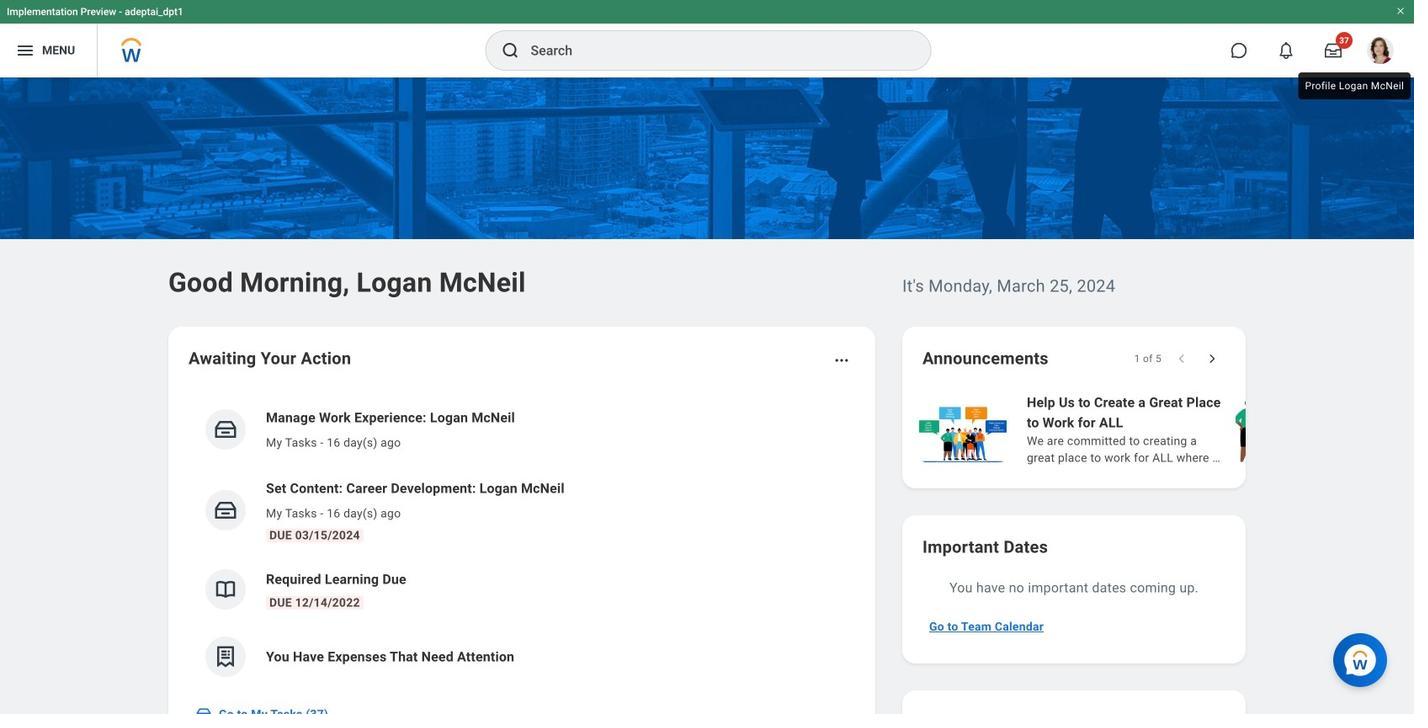 Task type: vqa. For each thing, say whether or not it's contained in the screenshot.
the "justify" ICON
yes



Task type: locate. For each thing, give the bounding box(es) containing it.
search image
[[501, 40, 521, 61]]

1 vertical spatial inbox image
[[213, 498, 238, 523]]

tooltip
[[1296, 69, 1415, 103]]

related actions image
[[834, 352, 851, 369]]

2 inbox image from the top
[[213, 498, 238, 523]]

main content
[[0, 77, 1415, 714]]

inbox image
[[213, 417, 238, 442], [213, 498, 238, 523]]

justify image
[[15, 40, 35, 61]]

close environment banner image
[[1396, 6, 1406, 16]]

list
[[916, 391, 1415, 468], [189, 394, 856, 691]]

banner
[[0, 0, 1415, 77]]

0 vertical spatial inbox image
[[213, 417, 238, 442]]

Search Workday  search field
[[531, 32, 896, 69]]

status
[[1135, 352, 1162, 365]]



Task type: describe. For each thing, give the bounding box(es) containing it.
inbox image
[[195, 706, 212, 714]]

0 horizontal spatial list
[[189, 394, 856, 691]]

inbox large image
[[1326, 42, 1342, 59]]

1 inbox image from the top
[[213, 417, 238, 442]]

dashboard expenses image
[[213, 644, 238, 670]]

profile logan mcneil image
[[1368, 37, 1395, 67]]

book open image
[[213, 577, 238, 602]]

chevron left small image
[[1174, 350, 1191, 367]]

chevron right small image
[[1204, 350, 1221, 367]]

1 horizontal spatial list
[[916, 391, 1415, 468]]

notifications large image
[[1278, 42, 1295, 59]]



